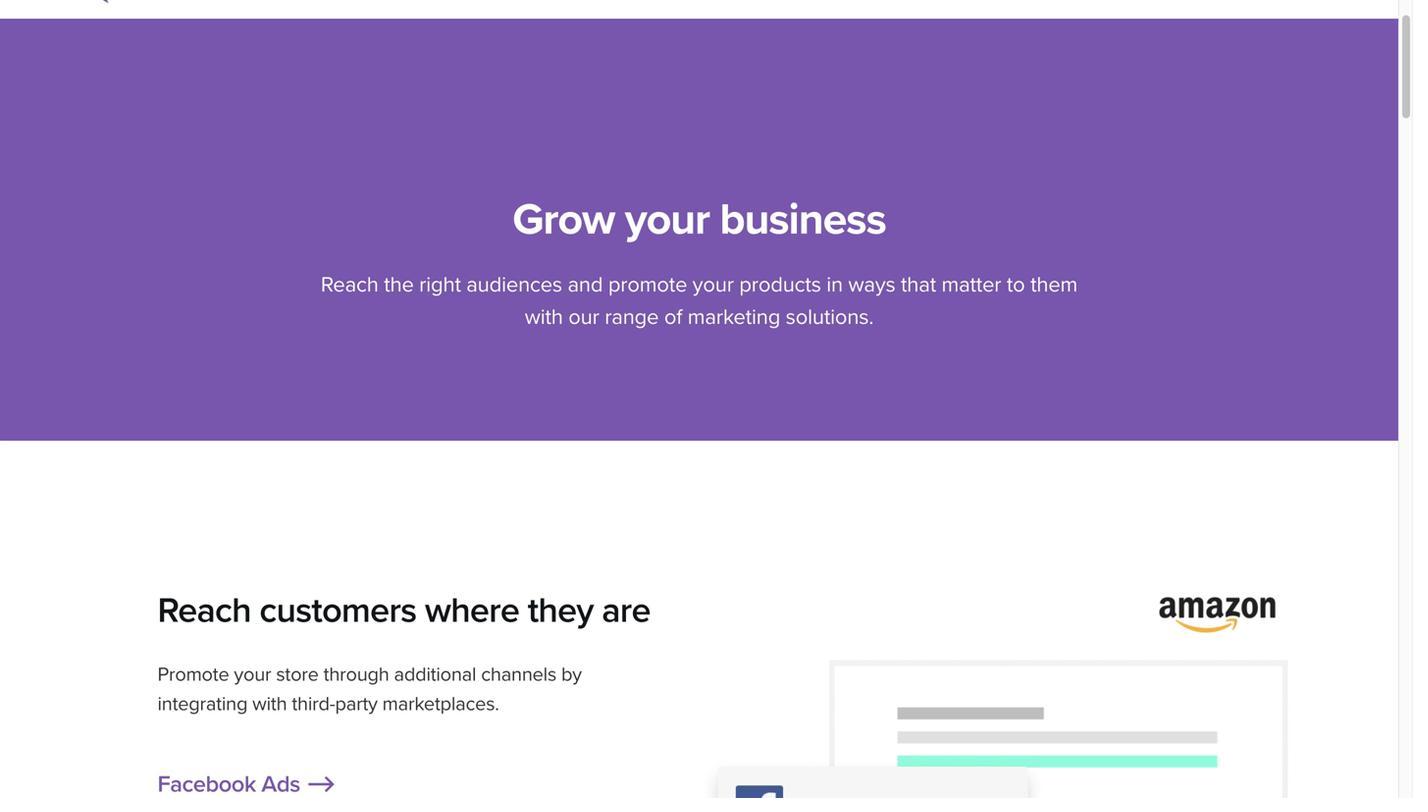 Task type: vqa. For each thing, say whether or not it's contained in the screenshot.
field
no



Task type: locate. For each thing, give the bounding box(es) containing it.
reach the right audiences and promote your products in ways that matter to them with our range of marketing solutions.
[[321, 272, 1078, 331]]

your
[[625, 193, 710, 246], [693, 272, 734, 298], [234, 663, 271, 686]]

0 horizontal spatial with
[[252, 692, 287, 716]]

2 vertical spatial your
[[234, 663, 271, 686]]

additional
[[394, 663, 476, 686]]

your up promote
[[625, 193, 710, 246]]

reach customers where they are
[[158, 590, 651, 632]]

your for promote your store through additional channels by integrating with third-party marketplaces.
[[234, 663, 271, 686]]

with inside promote your store through additional channels by integrating with third-party marketplaces.
[[252, 692, 287, 716]]

1 vertical spatial reach
[[158, 590, 251, 632]]

0 vertical spatial with
[[525, 305, 563, 331]]

0 vertical spatial your
[[625, 193, 710, 246]]

range
[[605, 305, 659, 331]]

your left the store
[[234, 663, 271, 686]]

with inside "reach the right audiences and promote your products in ways that matter to them with our range of marketing solutions."
[[525, 305, 563, 331]]

with
[[525, 305, 563, 331], [252, 692, 287, 716]]

integrating
[[158, 692, 248, 716]]

ways
[[849, 272, 896, 298]]

1 horizontal spatial reach
[[321, 272, 379, 298]]

your up marketing
[[693, 272, 734, 298]]

reach inside "reach the right audiences and promote your products in ways that matter to them with our range of marketing solutions."
[[321, 272, 379, 298]]

your inside promote your store through additional channels by integrating with third-party marketplaces.
[[234, 663, 271, 686]]

reach for reach the right audiences and promote your products in ways that matter to them with our range of marketing solutions.
[[321, 272, 379, 298]]

promote your store through additional channels by integrating with third-party marketplaces.
[[158, 663, 582, 716]]

with left our
[[525, 305, 563, 331]]

1 horizontal spatial with
[[525, 305, 563, 331]]

them
[[1031, 272, 1078, 298]]

customers
[[260, 590, 417, 632]]

audiences
[[467, 272, 563, 298]]

0 horizontal spatial reach
[[158, 590, 251, 632]]

ads
[[262, 771, 300, 798]]

1 vertical spatial your
[[693, 272, 734, 298]]

by
[[562, 663, 582, 686]]

with down the store
[[252, 692, 287, 716]]

reach for reach customers where they are
[[158, 590, 251, 632]]

third-
[[292, 692, 335, 716]]

of
[[664, 305, 683, 331]]

party
[[335, 692, 378, 716]]

products
[[740, 272, 821, 298]]

reach left the
[[321, 272, 379, 298]]

reach up promote
[[158, 590, 251, 632]]

1 vertical spatial with
[[252, 692, 287, 716]]

0 vertical spatial reach
[[321, 272, 379, 298]]

reach
[[321, 272, 379, 298], [158, 590, 251, 632]]

that
[[901, 272, 937, 298]]

promote
[[158, 663, 229, 686]]



Task type: describe. For each thing, give the bounding box(es) containing it.
through
[[324, 663, 389, 686]]

the
[[384, 272, 414, 298]]

promote
[[609, 272, 688, 298]]

in
[[827, 272, 843, 298]]

grow
[[513, 193, 615, 246]]

channels
[[481, 663, 557, 686]]

your inside "reach the right audiences and promote your products in ways that matter to them with our range of marketing solutions."
[[693, 272, 734, 298]]

solutions.
[[786, 305, 874, 331]]

they are
[[528, 590, 651, 632]]

our
[[569, 305, 600, 331]]

grow your business
[[513, 193, 886, 246]]

store
[[276, 663, 319, 686]]

facebook ads ⟶
[[158, 771, 336, 798]]

marketing
[[688, 305, 781, 331]]

to
[[1007, 272, 1026, 298]]

business
[[720, 193, 886, 246]]

⟶
[[306, 771, 336, 798]]

facebook
[[158, 771, 256, 798]]

your for grow your business
[[625, 193, 710, 246]]

where
[[425, 590, 520, 632]]

and
[[568, 272, 603, 298]]

matter
[[942, 272, 1002, 298]]

right
[[419, 272, 461, 298]]

marketplaces.
[[383, 692, 499, 716]]



